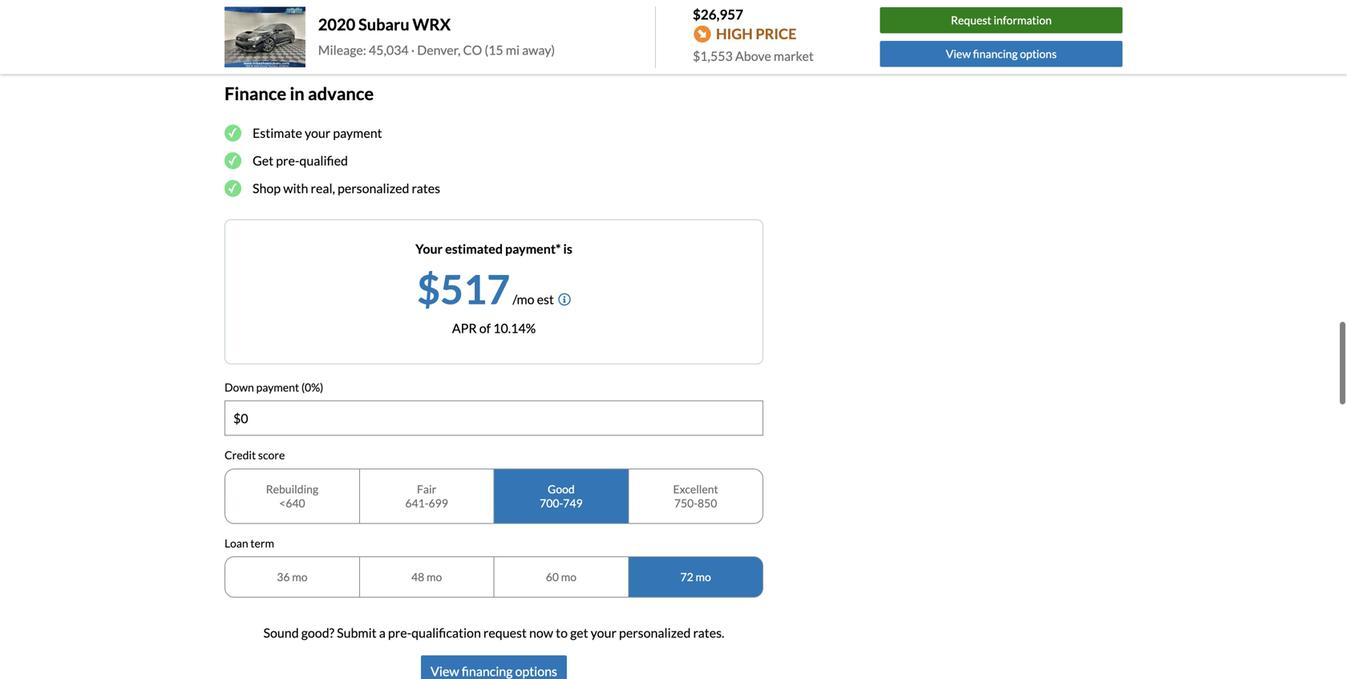 Task type: locate. For each thing, give the bounding box(es) containing it.
60 mo
[[546, 570, 577, 584]]

sound good? submit a pre-qualification request now to get your personalized rates.
[[263, 625, 725, 641]]

rates
[[412, 180, 440, 196]]

36 mo
[[277, 570, 308, 584]]

(15
[[485, 42, 503, 58]]

4 mo from the left
[[696, 570, 711, 584]]

term
[[250, 536, 274, 550]]

est
[[537, 291, 554, 307]]

excellent 750-850
[[673, 482, 718, 510]]

request
[[484, 625, 527, 641]]

loan
[[225, 536, 248, 550]]

10.14%
[[493, 320, 536, 336]]

personalized right real,
[[338, 180, 409, 196]]

0 vertical spatial personalized
[[338, 180, 409, 196]]

rebuilding
[[266, 482, 318, 496]]

45,034
[[369, 42, 409, 58]]

request information
[[951, 13, 1052, 27]]

mo right 60
[[561, 570, 577, 584]]

price
[[258, 27, 286, 42]]

1 horizontal spatial payment
[[333, 125, 382, 141]]

$517
[[417, 264, 510, 313]]

shop with real, personalized rates
[[253, 180, 440, 196]]

loan term
[[225, 536, 274, 550]]

your up qualified
[[305, 125, 331, 141]]

1 vertical spatial pre-
[[388, 625, 412, 641]]

0 horizontal spatial personalized
[[338, 180, 409, 196]]

excellent
[[673, 482, 718, 496]]

qualification
[[412, 625, 481, 641]]

shop
[[253, 180, 281, 196]]

view financing options
[[946, 47, 1057, 61]]

get pre-qualified
[[253, 153, 348, 168]]

request information button
[[880, 7, 1123, 33]]

finance
[[225, 83, 286, 104]]

your
[[416, 241, 443, 256]]

1 horizontal spatial your
[[591, 625, 617, 641]]

700-
[[540, 496, 563, 510]]

show
[[225, 27, 255, 42]]

1 vertical spatial personalized
[[619, 625, 691, 641]]

0 vertical spatial your
[[305, 125, 331, 141]]

payment left (0%)
[[256, 380, 299, 394]]

1 horizontal spatial personalized
[[619, 625, 691, 641]]

2020 subaru wrx image
[[225, 7, 305, 67]]

pre-
[[276, 153, 299, 168], [388, 625, 412, 641]]

payment down advance
[[333, 125, 382, 141]]

/mo
[[513, 291, 535, 307]]

0 vertical spatial pre-
[[276, 153, 299, 168]]

1 vertical spatial your
[[591, 625, 617, 641]]

1 mo from the left
[[292, 570, 308, 584]]

advance
[[308, 83, 374, 104]]

above
[[735, 48, 771, 64]]

info circle image
[[558, 293, 571, 306]]

<640
[[279, 496, 305, 510]]

personalized left rates.
[[619, 625, 691, 641]]

fair 641-699
[[405, 482, 448, 510]]

get
[[253, 153, 274, 168]]

good
[[548, 482, 575, 496]]

2 mo from the left
[[427, 570, 442, 584]]

mo for 60 mo
[[561, 570, 577, 584]]

2020 subaru wrx mileage: 45,034 · denver, co (15 mi away)
[[318, 15, 555, 58]]

1 vertical spatial payment
[[256, 380, 299, 394]]

3 mo from the left
[[561, 570, 577, 584]]

in
[[290, 83, 305, 104]]

mo for 36 mo
[[292, 570, 308, 584]]

pre- right "get"
[[276, 153, 299, 168]]

mo right 72 at the right bottom of page
[[696, 570, 711, 584]]

pre- right the a
[[388, 625, 412, 641]]

with
[[283, 180, 308, 196]]

749
[[563, 496, 583, 510]]

now
[[529, 625, 553, 641]]

mo right 48
[[427, 570, 442, 584]]

high
[[716, 25, 753, 43]]

·
[[411, 42, 415, 58]]

your right get
[[591, 625, 617, 641]]

mo
[[292, 570, 308, 584], [427, 570, 442, 584], [561, 570, 577, 584], [696, 570, 711, 584]]

to
[[556, 625, 568, 641]]

your
[[305, 125, 331, 141], [591, 625, 617, 641]]

payment*
[[505, 241, 561, 256]]

rates.
[[693, 625, 725, 641]]

credit
[[225, 448, 256, 462]]

0 horizontal spatial your
[[305, 125, 331, 141]]

1 horizontal spatial pre-
[[388, 625, 412, 641]]

0 horizontal spatial pre-
[[276, 153, 299, 168]]

48
[[411, 570, 424, 584]]

mo right 36
[[292, 570, 308, 584]]

finance in advance
[[225, 83, 374, 104]]

score
[[258, 448, 285, 462]]

good 700-749
[[540, 482, 583, 510]]

72 mo
[[680, 570, 711, 584]]



Task type: vqa. For each thing, say whether or not it's contained in the screenshot.
MO
yes



Task type: describe. For each thing, give the bounding box(es) containing it.
750-
[[674, 496, 698, 510]]

72
[[680, 570, 694, 584]]

apr of 10.14%
[[452, 320, 536, 336]]

information
[[994, 13, 1052, 27]]

wrx
[[413, 15, 451, 34]]

down payment (0%)
[[225, 380, 323, 394]]

show price history
[[225, 27, 328, 42]]

apr
[[452, 320, 477, 336]]

denver,
[[417, 42, 461, 58]]

850
[[698, 496, 717, 510]]

request
[[951, 13, 992, 27]]

fair
[[417, 482, 436, 496]]

get
[[570, 625, 588, 641]]

$1,553 above market
[[693, 48, 814, 64]]

view financing options button
[[880, 41, 1123, 67]]

48 mo
[[411, 570, 442, 584]]

subaru
[[359, 15, 409, 34]]

financing
[[973, 47, 1018, 61]]

market
[[774, 48, 814, 64]]

$1,553
[[693, 48, 733, 64]]

estimate your payment
[[253, 125, 382, 141]]

mileage:
[[318, 42, 366, 58]]

good?
[[301, 625, 334, 641]]

view
[[946, 47, 971, 61]]

(0%)
[[301, 380, 323, 394]]

qualified
[[299, 153, 348, 168]]

Down payment (0%) text field
[[225, 401, 763, 435]]

your estimated payment* is
[[416, 241, 572, 256]]

options
[[1020, 47, 1057, 61]]

down
[[225, 380, 254, 394]]

60
[[546, 570, 559, 584]]

real,
[[311, 180, 335, 196]]

estimated
[[445, 241, 503, 256]]

2020
[[318, 15, 355, 34]]

of
[[479, 320, 491, 336]]

36
[[277, 570, 290, 584]]

high price
[[716, 25, 797, 43]]

show price history link
[[225, 27, 328, 42]]

a
[[379, 625, 386, 641]]

mo for 48 mo
[[427, 570, 442, 584]]

$517 /mo est
[[417, 264, 554, 313]]

sound
[[263, 625, 299, 641]]

co
[[463, 42, 482, 58]]

away)
[[522, 42, 555, 58]]

699
[[429, 496, 448, 510]]

history
[[289, 27, 328, 42]]

credit score
[[225, 448, 285, 462]]

mi
[[506, 42, 520, 58]]

mo for 72 mo
[[696, 570, 711, 584]]

0 horizontal spatial payment
[[256, 380, 299, 394]]

submit
[[337, 625, 377, 641]]

estimate
[[253, 125, 302, 141]]

is
[[563, 241, 572, 256]]

rebuilding <640
[[266, 482, 318, 510]]

0 vertical spatial payment
[[333, 125, 382, 141]]

$26,957
[[693, 6, 743, 22]]

641-
[[405, 496, 429, 510]]

price
[[756, 25, 797, 43]]



